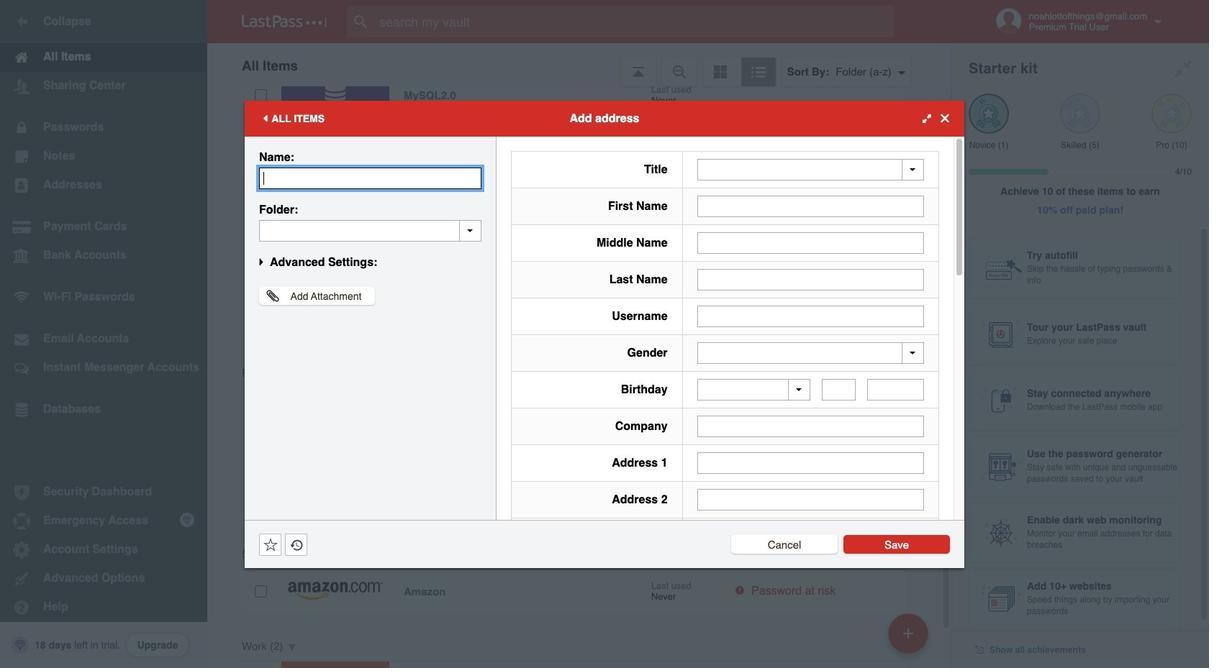 Task type: describe. For each thing, give the bounding box(es) containing it.
new item image
[[904, 629, 914, 639]]

new item navigation
[[883, 610, 937, 669]]

vault options navigation
[[207, 43, 952, 86]]

Search search field
[[347, 6, 922, 37]]

main navigation navigation
[[0, 0, 207, 669]]



Task type: vqa. For each thing, say whether or not it's contained in the screenshot.
main navigation navigation
yes



Task type: locate. For each thing, give the bounding box(es) containing it.
None text field
[[697, 195, 924, 217], [697, 232, 924, 254], [822, 379, 856, 401], [868, 379, 924, 401], [697, 453, 924, 474], [697, 195, 924, 217], [697, 232, 924, 254], [822, 379, 856, 401], [868, 379, 924, 401], [697, 453, 924, 474]]

search my vault text field
[[347, 6, 922, 37]]

None text field
[[259, 167, 482, 189], [259, 220, 482, 242], [697, 269, 924, 290], [697, 306, 924, 327], [697, 416, 924, 438], [697, 490, 924, 511], [259, 167, 482, 189], [259, 220, 482, 242], [697, 269, 924, 290], [697, 306, 924, 327], [697, 416, 924, 438], [697, 490, 924, 511]]

dialog
[[245, 100, 965, 669]]

lastpass image
[[242, 15, 327, 28]]



